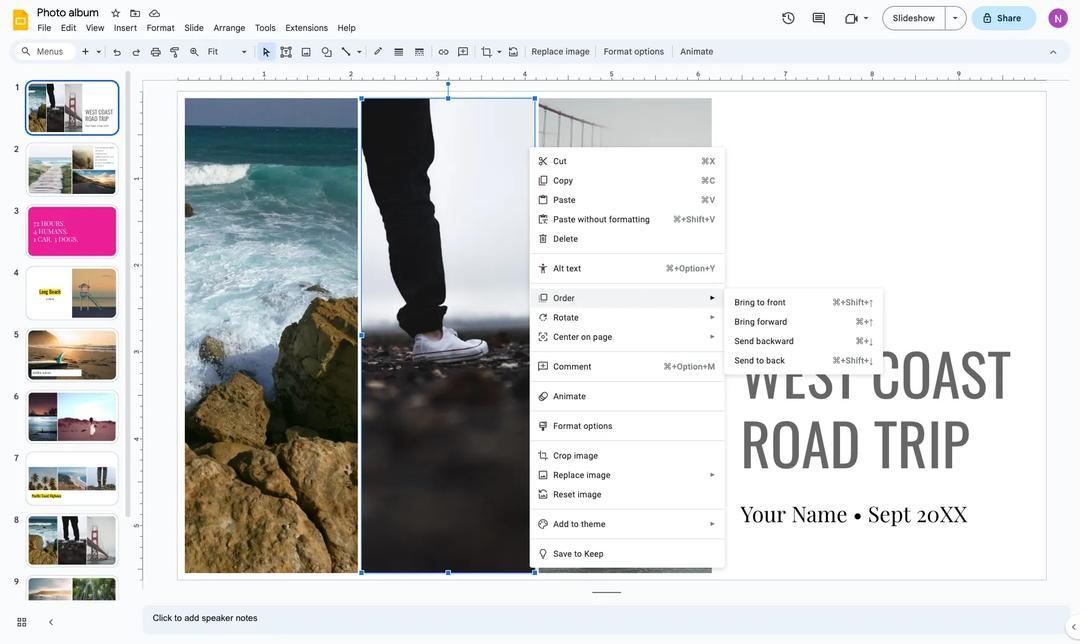 Task type: vqa. For each thing, say whether or not it's contained in the screenshot.


Task type: locate. For each thing, give the bounding box(es) containing it.
to left bac
[[757, 356, 764, 366]]

0 vertical spatial bring
[[735, 298, 755, 307]]

f
[[767, 298, 770, 307]]

0 vertical spatial replace
[[532, 46, 564, 57]]

bring forward w element
[[735, 317, 791, 327]]

ard
[[775, 317, 788, 327]]

►
[[710, 295, 716, 301], [710, 314, 716, 321], [710, 333, 716, 340], [710, 472, 716, 478], [710, 521, 716, 528]]

to
[[757, 298, 765, 307], [757, 356, 764, 366], [571, 520, 579, 529], [574, 549, 582, 559]]

format up crop
[[554, 421, 581, 431]]

insert
[[114, 22, 137, 33]]

border weight option
[[392, 43, 406, 60]]

menu bar banner
[[0, 0, 1080, 645]]

paste down 'copy'
[[554, 195, 576, 205]]

⌘+↓
[[856, 337, 874, 346]]

menu bar
[[33, 16, 361, 36]]

add
[[554, 520, 569, 529]]

options up the crop image in the right bottom of the page
[[584, 421, 613, 431]]

image left the "format options" "button"
[[566, 46, 590, 57]]

0 horizontal spatial options
[[584, 421, 613, 431]]

0 horizontal spatial format
[[147, 22, 175, 33]]

application
[[0, 0, 1080, 645]]

1 vertical spatial animate
[[554, 392, 586, 401]]

2 send from the top
[[735, 356, 754, 366]]

bring left f
[[735, 298, 755, 307]]

4 ► from the top
[[710, 472, 716, 478]]

image up reset image
[[587, 471, 611, 480]]

image
[[566, 46, 590, 57], [574, 451, 598, 461], [587, 471, 611, 480], [578, 490, 602, 500]]

2 bring from the top
[[735, 317, 755, 327]]

1 vertical spatial bring
[[735, 317, 755, 327]]

bring to f ront
[[735, 298, 786, 307]]

rotate
[[554, 313, 579, 323]]

help menu item
[[333, 21, 361, 35]]

delete
[[554, 234, 578, 244]]

reset image
[[554, 490, 602, 500]]

new slide with layout image
[[93, 44, 101, 48]]

ackward
[[761, 337, 794, 346]]

theme
[[581, 520, 606, 529]]

format options inside "button"
[[604, 46, 664, 57]]

application containing slideshow
[[0, 0, 1080, 645]]

bring for bring to
[[735, 298, 755, 307]]

bac
[[767, 356, 781, 366]]

to for bring
[[757, 298, 765, 307]]

border color: transparent image
[[371, 43, 385, 59]]

paste for paste without formatting
[[554, 215, 576, 224]]

⌘+shift+↓
[[833, 356, 874, 366]]

slideshow
[[893, 13, 935, 24]]

for
[[757, 317, 768, 327]]

paste for paste
[[554, 195, 576, 205]]

keep
[[584, 549, 604, 559]]

animate inside animate button
[[681, 46, 714, 57]]

to right save
[[574, 549, 582, 559]]

1 vertical spatial paste
[[554, 215, 576, 224]]

arrange
[[214, 22, 246, 33]]

2 vertical spatial format
[[554, 421, 581, 431]]

file menu item
[[33, 21, 56, 35]]

0 vertical spatial replace image
[[532, 46, 590, 57]]

1 horizontal spatial format
[[554, 421, 581, 431]]

send to back k element
[[735, 356, 789, 366]]

⌘v
[[701, 195, 715, 205]]

shape image
[[320, 43, 334, 60]]

⌘+shift+v
[[673, 215, 715, 224]]

1 vertical spatial format
[[604, 46, 632, 57]]

Star checkbox
[[107, 5, 124, 22]]

1 ► from the top
[[710, 295, 716, 301]]

1 send from the top
[[735, 337, 754, 346]]

options left animate button on the right of the page
[[634, 46, 664, 57]]

0 horizontal spatial animate
[[554, 392, 586, 401]]

bring left for
[[735, 317, 755, 327]]

2 paste from the top
[[554, 215, 576, 224]]

0 vertical spatial paste
[[554, 195, 576, 205]]

alt
[[554, 264, 564, 273]]

format options
[[604, 46, 664, 57], [554, 421, 613, 431]]

options
[[634, 46, 664, 57], [584, 421, 613, 431]]

send to bac k
[[735, 356, 785, 366]]

image inside dropdown button
[[566, 46, 590, 57]]

send
[[735, 337, 754, 346], [735, 356, 754, 366]]

5 ► from the top
[[710, 521, 716, 528]]

main toolbar
[[44, 0, 720, 536]]

1 vertical spatial replace
[[554, 471, 585, 480]]

1 paste from the top
[[554, 195, 576, 205]]

paste
[[554, 195, 576, 205], [554, 215, 576, 224]]

1 vertical spatial options
[[584, 421, 613, 431]]

⌘x element
[[687, 155, 715, 167]]

replace image button
[[528, 42, 593, 61]]

border dash option
[[413, 43, 427, 60]]

2 ► from the top
[[710, 314, 716, 321]]

⌘+option+y
[[666, 264, 715, 273]]

replace image
[[532, 46, 590, 57], [554, 471, 611, 480]]

bring to front f element
[[735, 298, 790, 307]]

ront
[[770, 298, 786, 307]]

⌘+shift+down element
[[818, 355, 874, 367]]

image right crop
[[574, 451, 598, 461]]

3 ► from the top
[[710, 333, 716, 340]]

format
[[147, 22, 175, 33], [604, 46, 632, 57], [554, 421, 581, 431]]

menu
[[512, 82, 725, 645], [725, 289, 883, 375]]

to right add
[[571, 520, 579, 529]]

menu bar containing file
[[33, 16, 361, 36]]

send left b at the bottom of the page
[[735, 337, 754, 346]]

0 vertical spatial send
[[735, 337, 754, 346]]

replace
[[532, 46, 564, 57], [554, 471, 585, 480]]

2 horizontal spatial format
[[604, 46, 632, 57]]

comment
[[554, 362, 592, 372]]

1 horizontal spatial options
[[634, 46, 664, 57]]

to left f
[[757, 298, 765, 307]]

presentation options image
[[953, 17, 958, 19]]

⌘+up element
[[841, 316, 874, 328]]

⌘+shift+up element
[[818, 296, 874, 309]]

⌘c
[[701, 176, 715, 186]]

replace inside dropdown button
[[532, 46, 564, 57]]

format inside "button"
[[604, 46, 632, 57]]

1 bring from the top
[[735, 298, 755, 307]]

0 vertical spatial format
[[147, 22, 175, 33]]

center
[[554, 332, 579, 342]]

menu bar inside menu bar banner
[[33, 16, 361, 36]]

slide
[[185, 22, 204, 33]]

send down send b ackward
[[735, 356, 754, 366]]

0 vertical spatial format options
[[604, 46, 664, 57]]

arrange menu item
[[209, 21, 250, 35]]

animate
[[681, 46, 714, 57], [554, 392, 586, 401]]

navigation
[[0, 69, 133, 645]]

format left the slide
[[147, 22, 175, 33]]

bring
[[735, 298, 755, 307], [735, 317, 755, 327]]

0 vertical spatial options
[[634, 46, 664, 57]]

0 vertical spatial animate
[[681, 46, 714, 57]]

format inside menu item
[[147, 22, 175, 33]]

⌘+↑
[[856, 317, 874, 327]]

Rename text field
[[33, 5, 106, 19]]

on
[[581, 332, 591, 342]]

► for add to theme
[[710, 521, 716, 528]]

help
[[338, 22, 356, 33]]

► for order
[[710, 295, 716, 301]]

without
[[578, 215, 607, 224]]

paste up delete
[[554, 215, 576, 224]]

replace image inside dropdown button
[[532, 46, 590, 57]]

1 vertical spatial send
[[735, 356, 754, 366]]

1 horizontal spatial animate
[[681, 46, 714, 57]]

format inside menu
[[554, 421, 581, 431]]

add to theme
[[554, 520, 606, 529]]

replace inside menu
[[554, 471, 585, 480]]

format right replace image dropdown button on the top
[[604, 46, 632, 57]]

w
[[768, 317, 775, 327]]



Task type: describe. For each thing, give the bounding box(es) containing it.
reset
[[554, 490, 576, 500]]

tools
[[255, 22, 276, 33]]

animate inside menu
[[554, 392, 586, 401]]

paste without formatting
[[554, 215, 650, 224]]

formatting
[[609, 215, 650, 224]]

crop
[[554, 451, 572, 461]]

copy
[[554, 176, 573, 186]]

k
[[781, 356, 785, 366]]

► for rotate
[[710, 314, 716, 321]]

save
[[554, 549, 572, 559]]

⌘+shift+↑
[[833, 298, 874, 307]]

⌘+shift+v element
[[659, 213, 715, 226]]

select line image
[[354, 44, 362, 48]]

bring for bring for
[[735, 317, 755, 327]]

⌘v element
[[687, 194, 715, 206]]

⌘+option+m element
[[649, 361, 715, 373]]

to for send
[[757, 356, 764, 366]]

view
[[86, 22, 104, 33]]

edit menu item
[[56, 21, 81, 35]]

save to keep
[[554, 549, 604, 559]]

share button
[[972, 6, 1037, 30]]

⌘+option+m
[[664, 362, 715, 372]]

alt text
[[554, 264, 581, 273]]

Zoom field
[[204, 43, 252, 61]]

⌘+option+y element
[[651, 263, 715, 275]]

format options button
[[599, 42, 670, 61]]

insert menu item
[[109, 21, 142, 35]]

Zoom text field
[[206, 43, 240, 60]]

bring for w ard
[[735, 317, 788, 327]]

to for save
[[574, 549, 582, 559]]

edit
[[61, 22, 76, 33]]

1 vertical spatial format options
[[554, 421, 613, 431]]

extensions
[[286, 22, 328, 33]]

tools menu item
[[250, 21, 281, 35]]

send backward b element
[[735, 337, 798, 346]]

slideshow button
[[883, 6, 946, 30]]

insert image image
[[299, 43, 313, 60]]

page
[[593, 332, 612, 342]]

⌘+down element
[[841, 335, 874, 347]]

extensions menu item
[[281, 21, 333, 35]]

view menu item
[[81, 21, 109, 35]]

options inside the "format options" "button"
[[634, 46, 664, 57]]

► for center on page
[[710, 333, 716, 340]]

menu containing cut
[[512, 82, 725, 645]]

text
[[567, 264, 581, 273]]

crop image
[[554, 451, 598, 461]]

share
[[998, 13, 1022, 24]]

file
[[38, 22, 51, 33]]

options inside menu
[[584, 421, 613, 431]]

slide menu item
[[180, 21, 209, 35]]

menu containing bring to
[[725, 289, 883, 375]]

cut
[[554, 156, 567, 166]]

send b ackward
[[735, 337, 794, 346]]

Menus field
[[15, 43, 76, 60]]

1 vertical spatial replace image
[[554, 471, 611, 480]]

animate button
[[675, 42, 719, 61]]

format menu item
[[142, 21, 180, 35]]

order
[[554, 293, 575, 303]]

send for send b ackward
[[735, 337, 754, 346]]

center on page
[[554, 332, 612, 342]]

► for replace image
[[710, 472, 716, 478]]

image right reset
[[578, 490, 602, 500]]

b
[[757, 337, 761, 346]]

⌘c element
[[687, 175, 715, 187]]

to for add
[[571, 520, 579, 529]]

⌘x
[[701, 156, 715, 166]]

send for send to bac k
[[735, 356, 754, 366]]



